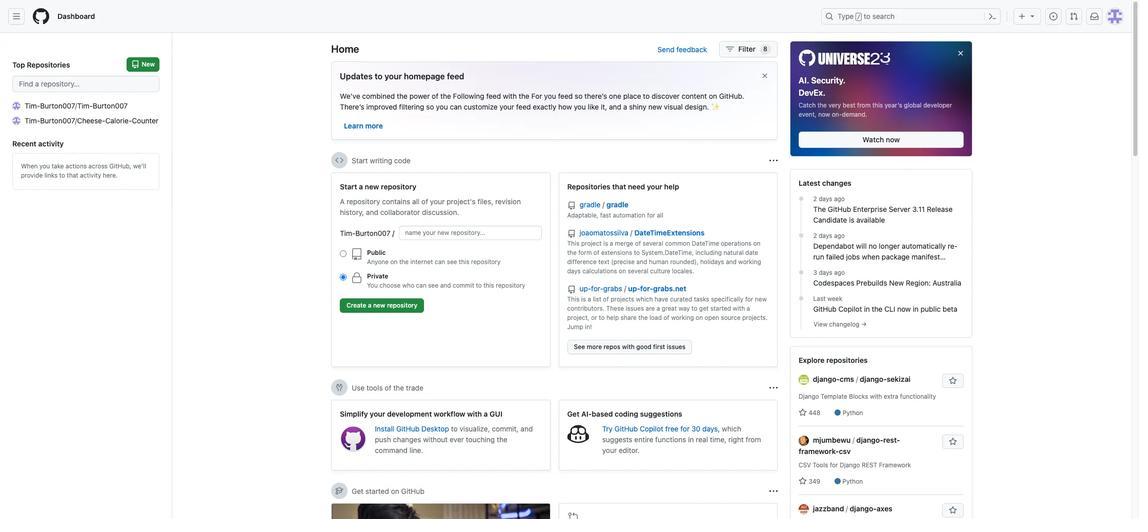 Task type: vqa. For each thing, say whether or not it's contained in the screenshot.
the Manage cookies
no



Task type: describe. For each thing, give the bounding box(es) containing it.
re-
[[948, 242, 958, 250]]

way
[[679, 305, 690, 313]]

repository up the contains
[[381, 183, 416, 191]]

django- up template
[[813, 375, 840, 384]]

see inside "private you choose who can see and commit to this repository"
[[428, 282, 438, 290]]

simplify your development workflow with a gui element
[[331, 400, 550, 471]]

contains
[[382, 197, 410, 206]]

get for get started on github
[[352, 487, 364, 496]]

8
[[763, 45, 767, 53]]

activity inside "when you take actions across github, we'll provide links to that activity here."
[[80, 172, 101, 179]]

a inside this project is a merge of several common datetime operations on the form of  extensions to system.datetime, including natural date difference text (precise and human rounded), holidays and working days calculations on several culture locales.
[[610, 240, 613, 248]]

0 horizontal spatial repositories
[[27, 60, 70, 69]]

this for joaomatossilva
[[567, 240, 580, 248]]

is inside this project is a merge of several common datetime operations on the form of  extensions to system.datetime, including natural date difference text (precise and human rounded), holidays and working days calculations on several culture locales.
[[603, 240, 608, 248]]

can inside 'public anyone on the internet can see this repository'
[[435, 258, 445, 266]]

suggests
[[602, 436, 632, 444]]

349
[[807, 478, 820, 486]]

simplify your development workflow with a gui
[[340, 410, 502, 419]]

manifest
[[912, 253, 940, 261]]

we'll
[[133, 163, 146, 170]]

extra
[[884, 393, 898, 401]]

are
[[646, 305, 655, 313]]

issue opened image
[[1049, 12, 1058, 21]]

/ up cheese-
[[75, 102, 77, 110]]

you inside "when you take actions across github, we'll provide links to that activity here."
[[39, 163, 50, 170]]

2 vertical spatial repo image
[[351, 249, 363, 261]]

/ up projects
[[624, 285, 626, 293]]

use
[[352, 384, 365, 392]]

try github copilot free for 30 days,
[[602, 425, 722, 434]]

now inside last week github copilot in the cli now in public beta
[[897, 305, 911, 314]]

close image
[[957, 49, 965, 57]]

calculations
[[582, 268, 617, 275]]

with inside we've combined the power of the following feed with the for you feed so there's one place to discover content on github. there's improved filtering so you can customize your feed exactly how you like it, and a shiny new visual design. ✨
[[503, 92, 517, 100]]

common
[[665, 240, 690, 248]]

star this repository image for django-sekizai
[[949, 377, 957, 385]]

for up joaomatossilva / datetimeextensions
[[647, 212, 655, 219]]

commit
[[453, 282, 474, 290]]

great
[[662, 305, 677, 313]]

to left search
[[864, 12, 871, 21]]

/ right jazzband
[[846, 505, 848, 514]]

ago for is
[[834, 195, 845, 203]]

triangle down image
[[1028, 12, 1037, 20]]

feed up customize
[[486, 92, 501, 100]]

one
[[609, 92, 621, 100]]

django- up the django template blocks with extra functionality
[[860, 375, 887, 384]]

type / to search
[[838, 12, 895, 21]]

on-
[[832, 111, 842, 118]]

dot fill image for github copilot in the cli now in public beta
[[797, 295, 805, 303]]

when
[[862, 253, 880, 261]]

try github copilot free for 30 days, link
[[602, 425, 722, 434]]

operations
[[721, 240, 752, 248]]

command
[[375, 447, 408, 455]]

locales.
[[672, 268, 694, 275]]

of inside we've combined the power of the following feed with the for you feed so there's one place to discover content on github. there's improved filtering so you can customize your feed exactly how you like it, and a shiny new visual design. ✨
[[432, 92, 438, 100]]

from inside which suggests entire functions in real time, right from your editor.
[[746, 436, 761, 444]]

on inside we've combined the power of the following feed with the for you feed so there's one place to discover content on github. there's improved filtering so you can customize your feed exactly how you like it, and a shiny new visual design. ✨
[[709, 92, 717, 100]]

of down great
[[664, 314, 669, 322]]

latest changes
[[799, 179, 851, 187]]

tim burton007 image
[[12, 102, 21, 110]]

universe23 image
[[799, 50, 890, 66]]

datetime
[[692, 240, 719, 248]]

who
[[402, 282, 414, 290]]

/ down tim-burton007 / tim-burton007
[[75, 116, 77, 125]]

create a new repository element
[[340, 181, 542, 317]]

days for codespaces
[[819, 269, 832, 277]]

this for up-for-grabs
[[567, 296, 580, 303]]

why am i seeing this? image
[[769, 384, 778, 392]]

@mjumbewu profile image
[[799, 436, 809, 446]]

2 up- from the left
[[628, 285, 640, 293]]

github inside last week github copilot in the cli now in public beta
[[813, 305, 837, 314]]

0 horizontal spatial git pull request image
[[567, 513, 580, 520]]

with inside 'explore repositories' navigation
[[870, 393, 882, 401]]

dashboard
[[57, 12, 95, 21]]

for
[[531, 92, 542, 100]]

python for cms
[[843, 409, 863, 417]]

@jazzband profile image
[[799, 505, 809, 515]]

a up history,
[[359, 183, 363, 191]]

push
[[375, 436, 391, 444]]

1 gradle from the left
[[580, 200, 600, 209]]

for inside 'explore repositories' navigation
[[830, 462, 838, 470]]

@django-cms profile image
[[799, 375, 809, 385]]

up-for-grabs / up-for-grabs.net
[[580, 285, 686, 293]]

github desktop image
[[340, 426, 367, 453]]

cheese-
[[77, 116, 105, 125]]

security.
[[811, 76, 846, 85]]

create
[[347, 302, 366, 310]]

the inside last week github copilot in the cli now in public beta
[[872, 305, 883, 314]]

to inside "when you take actions across github, we'll provide links to that activity here."
[[59, 172, 65, 179]]

1 vertical spatial now
[[886, 135, 900, 144]]

and inside a repository contains all of your project's files, revision history, and collaborator discussion.
[[366, 208, 378, 217]]

the inside to visualize, commit, and push changes without ever touching the command line.
[[497, 436, 507, 444]]

of down joaomatossilva / datetimeextensions
[[635, 240, 641, 248]]

for inside get ai-based coding suggestions element
[[680, 425, 690, 434]]

Repository name text field
[[399, 226, 542, 240]]

1 vertical spatial django
[[840, 462, 860, 470]]

learn more link
[[344, 121, 383, 130]]

2 for the github enterprise server 3.11 release candidate is available
[[813, 195, 817, 203]]

python for /
[[843, 478, 863, 486]]

burton007 for tim-burton007 / tim-burton007
[[40, 102, 75, 110]]

explore element
[[790, 41, 972, 520]]

recent activity
[[12, 139, 64, 148]]

top repositories
[[12, 60, 70, 69]]

what is github? image
[[332, 504, 550, 520]]

development
[[387, 410, 432, 419]]

homepage
[[404, 72, 445, 81]]

your inside simplify your development workflow with a gui element
[[370, 410, 385, 419]]

you right filtering
[[436, 103, 448, 111]]

tools
[[367, 384, 383, 392]]

x image
[[761, 72, 769, 80]]

1 up- from the left
[[580, 285, 591, 293]]

framework
[[879, 462, 911, 470]]

year's
[[885, 101, 902, 109]]

the github enterprise server 3.11 release candidate is available link
[[813, 204, 964, 225]]

get ai-based coding suggestions
[[567, 410, 682, 419]]

on down command
[[391, 487, 399, 496]]

release
[[927, 205, 953, 214]]

or
[[591, 314, 597, 322]]

place
[[623, 92, 641, 100]]

install github desktop link
[[375, 425, 451, 434]]

0 vertical spatial activity
[[38, 139, 64, 148]]

codespaces prebuilds new region: australia link
[[813, 278, 964, 288]]

and left human
[[636, 258, 647, 266]]

/ right "mjumbewu"
[[853, 436, 855, 445]]

1 vertical spatial so
[[426, 103, 434, 111]]

the up filtering
[[397, 92, 408, 100]]

calorie-
[[105, 116, 132, 125]]

code image
[[335, 156, 343, 165]]

of right list
[[603, 296, 609, 303]]

Top Repositories search field
[[12, 76, 159, 92]]

days for dependabot
[[819, 232, 832, 240]]

very
[[829, 101, 841, 109]]

ai-
[[581, 410, 592, 419]]

your up combined
[[385, 72, 402, 81]]

power
[[409, 92, 430, 100]]

3 days ago codespaces prebuilds new region: australia
[[813, 269, 961, 287]]

30
[[692, 425, 700, 434]]

history,
[[340, 208, 364, 217]]

to inside to visualize, commit, and push changes without ever touching the command line.
[[451, 425, 458, 434]]

/ right cms
[[856, 375, 858, 384]]

started inside "this is a list of projects which have curated tasks specifically for new contributors. these issues are a great way to get started with a project, or to help share the load of working on open source projects. jump in!"
[[710, 305, 731, 313]]

repository inside a repository contains all of your project's files, revision history, and collaborator discussion.
[[347, 197, 380, 206]]

feed up following
[[447, 72, 464, 81]]

collaborator
[[380, 208, 420, 217]]

✨
[[711, 103, 720, 111]]

to left get
[[692, 305, 697, 313]]

the left the for
[[519, 92, 529, 100]]

changes inside to visualize, commit, and push changes without ever touching the command line.
[[393, 436, 421, 444]]

failed
[[826, 253, 844, 261]]

there's
[[340, 103, 364, 111]]

/ inside type / to search
[[857, 13, 861, 21]]

the left following
[[440, 92, 451, 100]]

github inside 2 days ago the github enterprise server 3.11 release candidate is available
[[828, 205, 851, 214]]

plus image
[[1018, 12, 1026, 20]]

repo image
[[567, 286, 575, 294]]

start for start writing code
[[352, 156, 368, 165]]

/ inside create a new repository element
[[392, 229, 394, 238]]

a left list
[[588, 296, 591, 303]]

/ up merge at the right of page
[[630, 229, 632, 237]]

you up exactly
[[544, 92, 556, 100]]

1 vertical spatial several
[[628, 268, 648, 275]]

coding
[[615, 410, 638, 419]]

github inside get ai-based coding suggestions element
[[615, 425, 638, 434]]

the inside ai. security. devex. catch the very best from this year's global developer event, now on-demand.
[[817, 101, 827, 109]]

cheese calorie counter image
[[12, 117, 21, 125]]

2 for- from the left
[[640, 285, 653, 293]]

longer
[[879, 242, 900, 250]]

install github desktop
[[375, 425, 451, 434]]

with up visualize,
[[467, 410, 482, 419]]

feed up how
[[558, 92, 573, 100]]

view changelog → link
[[814, 321, 867, 328]]

more for learn
[[365, 121, 383, 130]]

package
[[882, 253, 910, 261]]

days inside this project is a merge of several common datetime operations on the form of  extensions to system.datetime, including natural date difference text (precise and human rounded), holidays and working days calculations on several culture locales.
[[567, 268, 581, 275]]

your inside a repository contains all of your project's files, revision history, and collaborator discussion.
[[430, 197, 445, 206]]

can inside we've combined the power of the following feed with the for you feed so there's one place to discover content on github. there's improved filtering so you can customize your feed exactly how you like it, and a shiny new visual design. ✨
[[450, 103, 462, 111]]

explore repositories
[[799, 356, 868, 365]]

to up combined
[[375, 72, 383, 81]]

can inside "private you choose who can see and commit to this repository"
[[416, 282, 427, 290]]

repositories that need your help element
[[559, 173, 778, 368]]

source
[[721, 314, 741, 322]]

send feedback
[[658, 45, 707, 54]]

on up date
[[753, 240, 761, 248]]

0 horizontal spatial new
[[142, 60, 155, 68]]

start writing code
[[352, 156, 411, 165]]

holidays
[[700, 258, 724, 266]]

copilot inside get ai-based coding suggestions element
[[640, 425, 663, 434]]

a inside we've combined the power of the following feed with the for you feed so there's one place to discover content on github. there's improved filtering so you can customize your feed exactly how you like it, and a shiny new visual design. ✨
[[623, 103, 627, 111]]

specifically
[[711, 296, 743, 303]]

human
[[649, 258, 669, 266]]

2 gradle from the left
[[606, 200, 628, 209]]

top
[[12, 60, 25, 69]]

which suggests entire functions in real time, right from your editor.
[[602, 425, 761, 455]]

github up what is github? element
[[401, 487, 424, 496]]

1 horizontal spatial repositories
[[567, 183, 610, 191]]

lock image
[[351, 272, 363, 285]]

up-for-grabs.net link
[[628, 285, 686, 293]]

line.
[[410, 447, 423, 455]]

repo image for joaomatossilva
[[567, 230, 575, 238]]

explore repositories navigation
[[790, 346, 972, 520]]

github inside simplify your development workflow with a gui element
[[396, 425, 419, 434]]

counter
[[132, 116, 158, 125]]

0 vertical spatial changes
[[822, 179, 851, 187]]

on inside 'public anyone on the internet can see this repository'
[[390, 258, 398, 266]]

rest-
[[883, 436, 900, 445]]

tim- for tim-burton007 /
[[340, 229, 355, 238]]

filter
[[738, 45, 756, 53]]

free
[[665, 425, 678, 434]]

a up projects.
[[747, 305, 750, 313]]

up-for-grabs link
[[580, 285, 624, 293]]

fast
[[600, 212, 611, 219]]

list
[[593, 296, 601, 303]]

1 gradle link from the left
[[580, 200, 602, 209]]

feed left exactly
[[516, 103, 531, 111]]

repository inside 'public anyone on the internet can see this repository'
[[471, 258, 501, 266]]

explore
[[799, 356, 825, 365]]

latest
[[799, 179, 820, 187]]

to right or
[[599, 314, 605, 322]]

to inside "private you choose who can see and commit to this repository"
[[476, 282, 482, 290]]

this inside "private you choose who can see and commit to this repository"
[[484, 282, 494, 290]]

new down the writing
[[365, 183, 379, 191]]

candidate
[[813, 216, 847, 224]]

/ up fast
[[602, 200, 605, 209]]



Task type: locate. For each thing, give the bounding box(es) containing it.
updates
[[340, 72, 373, 81]]

design.
[[685, 103, 709, 111]]

burton007 for tim-burton007 / cheese-calorie-counter
[[40, 116, 75, 125]]

in inside which suggests entire functions in real time, right from your editor.
[[688, 436, 694, 444]]

gradle / gradle
[[580, 200, 628, 209]]

/ right type
[[857, 13, 861, 21]]

your down suggests
[[602, 447, 617, 455]]

mortar board image
[[335, 488, 343, 496]]

repositories right top
[[27, 60, 70, 69]]

repo image
[[567, 202, 575, 210], [567, 230, 575, 238], [351, 249, 363, 261]]

1 vertical spatial why am i seeing this? image
[[769, 488, 778, 496]]

public
[[921, 305, 941, 314]]

with inside "this is a list of projects which have curated tasks specifically for new contributors. these issues are a great way to get started with a project, or to help share the load of working on open source projects. jump in!"
[[733, 305, 745, 313]]

1 for- from the left
[[591, 285, 603, 293]]

curated
[[670, 296, 692, 303]]

ago inside 3 days ago codespaces prebuilds new region: australia
[[834, 269, 845, 277]]

the left very
[[817, 101, 827, 109]]

tim- for tim-burton007 / cheese-calorie-counter
[[25, 116, 40, 125]]

0 horizontal spatial up-
[[580, 285, 591, 293]]

days inside 2 days ago the github enterprise server 3.11 release candidate is available
[[819, 195, 832, 203]]

see more repos with good first issues
[[574, 343, 686, 351]]

1 horizontal spatial up-
[[628, 285, 640, 293]]

working inside "this is a list of projects which have curated tasks specifically for new contributors. these issues are a great way to get started with a project, or to help share the load of working on open source projects. jump in!"
[[671, 314, 694, 322]]

2 horizontal spatial in
[[913, 305, 919, 314]]

days inside 3 days ago codespaces prebuilds new region: australia
[[819, 269, 832, 277]]

1 vertical spatial repositories
[[567, 183, 610, 191]]

you left like
[[574, 103, 586, 111]]

which inside which suggests entire functions in real time, right from your editor.
[[722, 425, 741, 434]]

Find a repository… text field
[[12, 76, 159, 92]]

learn more
[[344, 121, 383, 130]]

1 vertical spatial git pull request image
[[567, 513, 580, 520]]

0 vertical spatial this
[[567, 240, 580, 248]]

0 vertical spatial django
[[799, 393, 819, 401]]

you
[[544, 92, 556, 100], [436, 103, 448, 111], [574, 103, 586, 111], [39, 163, 50, 170]]

0 vertical spatial why am i seeing this? image
[[769, 157, 778, 165]]

to up the (precise in the right of the page
[[634, 249, 640, 257]]

new down you
[[373, 302, 385, 310]]

2 vertical spatial now
[[897, 305, 911, 314]]

changelog
[[829, 321, 859, 328]]

copilot up changelog
[[838, 305, 862, 314]]

how
[[558, 103, 572, 111]]

event,
[[799, 111, 817, 118]]

get ai-based coding suggestions element
[[559, 400, 778, 471]]

this inside "this is a list of projects which have curated tasks specifically for new contributors. these issues are a great way to get started with a project, or to help share the load of working on open source projects. jump in!"
[[567, 296, 580, 303]]

it,
[[601, 103, 607, 111]]

0 vertical spatial all
[[412, 197, 420, 206]]

0 vertical spatial start
[[352, 156, 368, 165]]

see right who
[[428, 282, 438, 290]]

1 vertical spatial started
[[365, 487, 389, 496]]

with left extra
[[870, 393, 882, 401]]

2 gradle link from the left
[[606, 200, 628, 209]]

star this repository image for django-axes
[[949, 507, 957, 515]]

that inside "when you take actions across github, we'll provide links to that activity here."
[[67, 172, 78, 179]]

1 vertical spatial copilot
[[640, 425, 663, 434]]

links
[[44, 172, 58, 179]]

0 vertical spatial can
[[450, 103, 462, 111]]

repository up commit
[[471, 258, 501, 266]]

0 horizontal spatial in
[[688, 436, 694, 444]]

which inside "this is a list of projects which have curated tasks specifically for new contributors. these issues are a great way to get started with a project, or to help share the load of working on open source projects. jump in!"
[[636, 296, 653, 303]]

this right commit
[[484, 282, 494, 290]]

burton007 inside create a new repository element
[[355, 229, 390, 238]]

none radio inside create a new repository element
[[340, 274, 347, 281]]

changes down install github desktop
[[393, 436, 421, 444]]

2 inside 2 days ago dependabot will no longer automatically re- run failed jobs when package manifest changes
[[813, 232, 817, 240]]

1 why am i seeing this? image from the top
[[769, 157, 778, 165]]

1 this from the top
[[567, 240, 580, 248]]

this is a list of projects which have curated tasks specifically for new contributors. these issues are a great way to get started with a project, or to help share the load of working on open source projects. jump in!
[[567, 296, 768, 331]]

tim-burton007 / cheese-calorie-counter
[[25, 116, 158, 125]]

this inside this project is a merge of several common datetime operations on the form of  extensions to system.datetime, including natural date difference text (precise and human rounded), holidays and working days calculations on several culture locales.
[[567, 240, 580, 248]]

dot fill image
[[797, 195, 805, 203], [797, 232, 805, 240], [797, 268, 805, 277], [797, 295, 805, 303]]

which up are
[[636, 296, 653, 303]]

1 horizontal spatial this
[[484, 282, 494, 290]]

last
[[813, 295, 826, 303]]

on right anyone
[[390, 258, 398, 266]]

watch
[[863, 135, 884, 144]]

see
[[574, 343, 585, 351]]

recent
[[12, 139, 36, 148]]

why am i seeing this? image for start writing code
[[769, 157, 778, 165]]

1 horizontal spatial from
[[857, 101, 871, 109]]

to up shiny
[[643, 92, 650, 100]]

2 dot fill image from the top
[[797, 232, 805, 240]]

activity up take
[[38, 139, 64, 148]]

help inside "this is a list of projects which have curated tasks specifically for new contributors. these issues are a great way to get started with a project, or to help share the load of working on open source projects. jump in!"
[[606, 314, 619, 322]]

of inside a repository contains all of your project's files, revision history, and collaborator discussion.
[[421, 197, 428, 206]]

1 horizontal spatial get
[[567, 410, 579, 419]]

2 horizontal spatial this
[[872, 101, 883, 109]]

1 vertical spatial get
[[352, 487, 364, 496]]

0 vertical spatial python
[[843, 409, 863, 417]]

2 python from the top
[[843, 478, 863, 486]]

axes
[[877, 505, 892, 514]]

on down get
[[696, 314, 703, 322]]

448
[[807, 409, 820, 417]]

2 why am i seeing this? image from the top
[[769, 488, 778, 496]]

1 vertical spatial star this repository image
[[949, 438, 957, 446]]

best
[[843, 101, 855, 109]]

1 horizontal spatial that
[[612, 183, 626, 191]]

0 vertical spatial copilot
[[838, 305, 862, 314]]

1 vertical spatial 2
[[813, 232, 817, 240]]

which up right
[[722, 425, 741, 434]]

0 vertical spatial from
[[857, 101, 871, 109]]

start right 'code' image
[[352, 156, 368, 165]]

in left public
[[913, 305, 919, 314]]

repository inside button
[[387, 302, 417, 310]]

github up the 'candidate' at the top of the page
[[828, 205, 851, 214]]

codespaces
[[813, 279, 854, 287]]

repo image for gradle
[[567, 202, 575, 210]]

working inside this project is a merge of several common datetime operations on the form of  extensions to system.datetime, including natural date difference text (precise and human rounded), holidays and working days calculations on several culture locales.
[[738, 258, 761, 266]]

0 horizontal spatial for-
[[591, 285, 603, 293]]

the inside "this is a list of projects which have curated tasks specifically for new contributors. these issues are a great way to get started with a project, or to help share the load of working on open source projects. jump in!"
[[638, 314, 648, 322]]

more inside repositories that need your help element
[[587, 343, 602, 351]]

3 dot fill image from the top
[[797, 268, 805, 277]]

touching
[[466, 436, 495, 444]]

joaomatossilva / datetimeextensions
[[580, 229, 705, 237]]

issues inside "this is a list of projects which have curated tasks specifically for new contributors. these issues are a great way to get started with a project, or to help share the load of working on open source projects. jump in!"
[[626, 305, 644, 313]]

0 horizontal spatial django
[[799, 393, 819, 401]]

new inside "this is a list of projects which have curated tasks specifically for new contributors. these issues are a great way to get started with a project, or to help share the load of working on open source projects. jump in!"
[[755, 296, 767, 303]]

new down discover
[[648, 103, 662, 111]]

and inside "private you choose who can see and commit to this repository"
[[440, 282, 451, 290]]

/
[[857, 13, 861, 21], [75, 102, 77, 110], [75, 116, 77, 125], [602, 200, 605, 209], [630, 229, 632, 237], [392, 229, 394, 238], [624, 285, 626, 293], [856, 375, 858, 384], [853, 436, 855, 445], [846, 505, 848, 514]]

1 star this repository image from the top
[[949, 377, 957, 385]]

1 vertical spatial new
[[889, 279, 904, 287]]

to inside this project is a merge of several common datetime operations on the form of  extensions to system.datetime, including natural date difference text (precise and human rounded), holidays and working days calculations on several culture locales.
[[634, 249, 640, 257]]

mjumbewu
[[813, 436, 851, 445]]

this down repo icon at the bottom of the page
[[567, 296, 580, 303]]

2 vertical spatial ago
[[834, 269, 845, 277]]

django down csv
[[840, 462, 860, 470]]

can right internet
[[435, 258, 445, 266]]

more for see
[[587, 343, 602, 351]]

help right need
[[664, 183, 679, 191]]

issues
[[626, 305, 644, 313], [667, 343, 686, 351]]

0 vertical spatial which
[[636, 296, 653, 303]]

cli
[[884, 305, 895, 314]]

gradle
[[580, 200, 600, 209], [606, 200, 628, 209]]

none radio inside create a new repository element
[[340, 251, 347, 257]]

2 this from the top
[[567, 296, 580, 303]]

changes
[[822, 179, 851, 187], [813, 263, 841, 272], [393, 436, 421, 444]]

why am i seeing this? image for get started on github
[[769, 488, 778, 496]]

days down difference
[[567, 268, 581, 275]]

for right tools
[[830, 462, 838, 470]]

changes inside 2 days ago dependabot will no longer automatically re- run failed jobs when package manifest changes
[[813, 263, 841, 272]]

repo image left public
[[351, 249, 363, 261]]

and down one
[[609, 103, 621, 111]]

get for get ai-based coding suggestions
[[567, 410, 579, 419]]

all up collaborator
[[412, 197, 420, 206]]

repository up history,
[[347, 197, 380, 206]]

internet
[[410, 258, 433, 266]]

dot fill image for codespaces prebuilds new region: australia
[[797, 268, 805, 277]]

1 dot fill image from the top
[[797, 195, 805, 203]]

repositories
[[27, 60, 70, 69], [567, 183, 610, 191]]

star image
[[799, 478, 807, 486]]

and down the natural
[[726, 258, 737, 266]]

the left form
[[567, 249, 577, 257]]

python down the blocks
[[843, 409, 863, 417]]

0 horizontal spatial can
[[416, 282, 427, 290]]

from inside ai. security. devex. catch the very best from this year's global developer event, now on-demand.
[[857, 101, 871, 109]]

started right mortar board image
[[365, 487, 389, 496]]

1 horizontal spatial in
[[864, 305, 870, 314]]

a up extensions
[[610, 240, 613, 248]]

up- up projects
[[628, 285, 640, 293]]

0 horizontal spatial copilot
[[640, 425, 663, 434]]

1 python from the top
[[843, 409, 863, 417]]

0 vertical spatial working
[[738, 258, 761, 266]]

trade
[[406, 384, 423, 392]]

days up dependabot
[[819, 232, 832, 240]]

framework-
[[799, 447, 839, 456]]

1 vertical spatial all
[[657, 212, 663, 219]]

star this repository image for django-rest- framework-csv
[[949, 438, 957, 446]]

0 horizontal spatial help
[[606, 314, 619, 322]]

this project is a merge of several common datetime operations on the form of  extensions to system.datetime, including natural date difference text (precise and human rounded), holidays and working days calculations on several culture locales.
[[567, 240, 761, 275]]

and inside we've combined the power of the following feed with the for you feed so there's one place to discover content on github. there's improved filtering so you can customize your feed exactly how you like it, and a shiny new visual design. ✨
[[609, 103, 621, 111]]

here.
[[103, 172, 118, 179]]

homepage image
[[33, 8, 49, 25]]

1 vertical spatial start
[[340, 183, 357, 191]]

django- inside the django-rest- framework-csv
[[856, 436, 883, 445]]

start for start a new repository
[[340, 183, 357, 191]]

gradle link up the adaptable,
[[580, 200, 602, 209]]

your up discussion.
[[430, 197, 445, 206]]

1 vertical spatial working
[[671, 314, 694, 322]]

1 vertical spatial that
[[612, 183, 626, 191]]

github copilot in the cli now in public beta link
[[813, 304, 964, 315]]

1 vertical spatial more
[[587, 343, 602, 351]]

ago inside 2 days ago dependabot will no longer automatically re- run failed jobs when package manifest changes
[[834, 232, 845, 240]]

repository right commit
[[496, 282, 525, 290]]

new inside button
[[373, 302, 385, 310]]

the inside this project is a merge of several common datetime operations on the form of  extensions to system.datetime, including natural date difference text (precise and human rounded), holidays and working days calculations on several culture locales.
[[567, 249, 577, 257]]

1 horizontal spatial is
[[603, 240, 608, 248]]

2 vertical spatial star this repository image
[[949, 507, 957, 515]]

now inside ai. security. devex. catch the very best from this year's global developer event, now on-demand.
[[818, 111, 830, 118]]

new inside 3 days ago codespaces prebuilds new region: australia
[[889, 279, 904, 287]]

several
[[643, 240, 663, 248], [628, 268, 648, 275]]

a inside button
[[368, 302, 372, 310]]

the left the trade
[[393, 384, 404, 392]]

2 2 from the top
[[813, 232, 817, 240]]

visualize,
[[460, 425, 490, 434]]

0 vertical spatial now
[[818, 111, 830, 118]]

1 vertical spatial help
[[606, 314, 619, 322]]

you up links
[[39, 163, 50, 170]]

python down 'csv tools for django rest framework'
[[843, 478, 863, 486]]

all inside repositories that need your help element
[[657, 212, 663, 219]]

this inside 'public anyone on the internet can see this repository'
[[459, 258, 469, 266]]

of right the tools
[[385, 384, 391, 392]]

the inside 'public anyone on the internet can see this repository'
[[399, 258, 409, 266]]

dependabot
[[813, 242, 854, 250]]

in up →
[[864, 305, 870, 314]]

on down the (precise in the right of the page
[[619, 268, 626, 275]]

this
[[872, 101, 883, 109], [459, 258, 469, 266], [484, 282, 494, 290]]

shiny
[[629, 103, 646, 111]]

copilot up entire
[[640, 425, 663, 434]]

of up discussion.
[[421, 197, 428, 206]]

1 vertical spatial activity
[[80, 172, 101, 179]]

0 horizontal spatial that
[[67, 172, 78, 179]]

why am i seeing this? image
[[769, 157, 778, 165], [769, 488, 778, 496]]

get started on github
[[352, 487, 424, 496]]

when you take actions across github, we'll provide links to that activity here.
[[21, 163, 146, 179]]

new inside we've combined the power of the following feed with the for you feed so there's one place to discover content on github. there's improved filtering so you can customize your feed exactly how you like it, and a shiny new visual design. ✨
[[648, 103, 662, 111]]

1 horizontal spatial git pull request image
[[1070, 12, 1078, 21]]

0 horizontal spatial issues
[[626, 305, 644, 313]]

feedback
[[676, 45, 707, 54]]

django- right jazzband
[[850, 505, 877, 514]]

0 vertical spatial star this repository image
[[949, 377, 957, 385]]

for inside "this is a list of projects which have curated tasks specifically for new contributors. these issues are a great way to get started with a project, or to help share the load of working on open source projects. jump in!"
[[745, 296, 753, 303]]

0 vertical spatial ago
[[834, 195, 845, 203]]

see inside 'public anyone on the internet can see this repository'
[[447, 258, 457, 266]]

a
[[340, 197, 345, 206]]

filter image
[[726, 45, 734, 53]]

so down power
[[426, 103, 434, 111]]

star image
[[799, 409, 807, 417]]

0 vertical spatial started
[[710, 305, 731, 313]]

the left internet
[[399, 258, 409, 266]]

is inside "this is a list of projects which have curated tasks specifically for new contributors. these issues are a great way to get started with a project, or to help share the load of working on open source projects. jump in!"
[[581, 296, 586, 303]]

of down the project
[[594, 249, 599, 257]]

3 star this repository image from the top
[[949, 507, 957, 515]]

2 inside 2 days ago the github enterprise server 3.11 release candidate is available
[[813, 195, 817, 203]]

jobs
[[846, 253, 860, 261]]

this inside ai. security. devex. catch the very best from this year's global developer event, now on-demand.
[[872, 101, 883, 109]]

burton007 up calorie- at the left top of page
[[93, 102, 128, 110]]

django
[[799, 393, 819, 401], [840, 462, 860, 470]]

2 vertical spatial is
[[581, 296, 586, 303]]

now
[[818, 111, 830, 118], [886, 135, 900, 144], [897, 305, 911, 314]]

2 for dependabot will no longer automatically re- run failed jobs when package manifest changes
[[813, 232, 817, 240]]

notifications image
[[1090, 12, 1099, 21]]

your inside we've combined the power of the following feed with the for you feed so there's one place to discover content on github. there's improved filtering so you can customize your feed exactly how you like it, and a shiny new visual design. ✨
[[500, 103, 514, 111]]

1 2 from the top
[[813, 195, 817, 203]]

4 dot fill image from the top
[[797, 295, 805, 303]]

all inside a repository contains all of your project's files, revision history, and collaborator discussion.
[[412, 197, 420, 206]]

days inside 2 days ago dependabot will no longer automatically re- run failed jobs when package manifest changes
[[819, 232, 832, 240]]

ago inside 2 days ago the github enterprise server 3.11 release candidate is available
[[834, 195, 845, 203]]

tim- up cheese-
[[77, 102, 93, 110]]

0 horizontal spatial more
[[365, 121, 383, 130]]

enterprise
[[853, 205, 887, 214]]

now left on-
[[818, 111, 830, 118]]

1 horizontal spatial django
[[840, 462, 860, 470]]

0 vertical spatial 2
[[813, 195, 817, 203]]

to inside we've combined the power of the following feed with the for you feed so there's one place to discover content on github. there's improved filtering so you can customize your feed exactly how you like it, and a shiny new visual design. ✨
[[643, 92, 650, 100]]

2 vertical spatial changes
[[393, 436, 421, 444]]

in left real
[[688, 436, 694, 444]]

in for last week github copilot in the cli now in public beta
[[864, 305, 870, 314]]

0 vertical spatial that
[[67, 172, 78, 179]]

get
[[699, 305, 709, 313]]

your inside which suggests entire functions in real time, right from your editor.
[[602, 447, 617, 455]]

on inside "this is a list of projects which have curated tasks specifically for new contributors. these issues are a great way to get started with a project, or to help share the load of working on open source projects. jump in!"
[[696, 314, 703, 322]]

for
[[647, 212, 655, 219], [745, 296, 753, 303], [680, 425, 690, 434], [830, 462, 838, 470]]

tools image
[[335, 384, 343, 392]]

for left 30
[[680, 425, 690, 434]]

can down following
[[450, 103, 462, 111]]

a left shiny
[[623, 103, 627, 111]]

all up datetimeextensions
[[657, 212, 663, 219]]

0 vertical spatial git pull request image
[[1070, 12, 1078, 21]]

0 vertical spatial help
[[664, 183, 679, 191]]

dot fill image for dependabot will no longer automatically re- run failed jobs when package manifest changes
[[797, 232, 805, 240]]

None radio
[[340, 251, 347, 257]]

0 vertical spatial repositories
[[27, 60, 70, 69]]

None radio
[[340, 274, 347, 281]]

now right "watch"
[[886, 135, 900, 144]]

get right mortar board image
[[352, 487, 364, 496]]

1 horizontal spatial so
[[575, 92, 583, 100]]

gradle up the adaptable,
[[580, 200, 600, 209]]

start
[[352, 156, 368, 165], [340, 183, 357, 191]]

sekizai
[[887, 375, 911, 384]]

this up commit
[[459, 258, 469, 266]]

2 horizontal spatial can
[[450, 103, 462, 111]]

1 vertical spatial python
[[843, 478, 863, 486]]

repo image down the adaptable,
[[567, 230, 575, 238]]

1 horizontal spatial can
[[435, 258, 445, 266]]

django-cms / django-sekizai
[[813, 375, 911, 384]]

type
[[838, 12, 854, 21]]

1 vertical spatial this
[[459, 258, 469, 266]]

text
[[598, 258, 609, 266]]

is inside 2 days ago the github enterprise server 3.11 release candidate is available
[[849, 216, 854, 224]]

0 horizontal spatial all
[[412, 197, 420, 206]]

0 horizontal spatial so
[[426, 103, 434, 111]]

0 horizontal spatial is
[[581, 296, 586, 303]]

demand.
[[842, 111, 867, 118]]

0 vertical spatial several
[[643, 240, 663, 248]]

1 horizontal spatial more
[[587, 343, 602, 351]]

days right 3
[[819, 269, 832, 277]]

and inside to visualize, commit, and push changes without ever touching the command line.
[[521, 425, 533, 434]]

1 horizontal spatial working
[[738, 258, 761, 266]]

ago up dependabot
[[834, 232, 845, 240]]

2 vertical spatial this
[[484, 282, 494, 290]]

1 horizontal spatial which
[[722, 425, 741, 434]]

start inside create a new repository element
[[340, 183, 357, 191]]

burton007 for tim-burton007 /
[[355, 229, 390, 238]]

these
[[606, 305, 624, 313]]

tools
[[813, 462, 828, 470]]

git pull request image
[[1070, 12, 1078, 21], [567, 513, 580, 520]]

run
[[813, 253, 824, 261]]

changes right latest
[[822, 179, 851, 187]]

days for the
[[819, 195, 832, 203]]

customize
[[464, 103, 498, 111]]

public anyone on the internet can see this repository
[[367, 249, 501, 266]]

1 horizontal spatial new
[[889, 279, 904, 287]]

private you choose who can see and commit to this repository
[[367, 273, 525, 290]]

a right create
[[368, 302, 372, 310]]

share
[[621, 314, 637, 322]]

django up 448
[[799, 393, 819, 401]]

1 horizontal spatial activity
[[80, 172, 101, 179]]

desktop
[[421, 425, 449, 434]]

burton007 down tim-burton007 / tim-burton007
[[40, 116, 75, 125]]

of right power
[[432, 92, 438, 100]]

and
[[609, 103, 621, 111], [366, 208, 378, 217], [636, 258, 647, 266], [726, 258, 737, 266], [440, 282, 451, 290], [521, 425, 533, 434]]

several down joaomatossilva / datetimeextensions
[[643, 240, 663, 248]]

region:
[[906, 279, 931, 287]]

with left good
[[622, 343, 635, 351]]

tim- for tim-burton007 / tim-burton007
[[25, 102, 40, 110]]

working down date
[[738, 258, 761, 266]]

gradle up adaptable, fast automation for all
[[606, 200, 628, 209]]

1 vertical spatial which
[[722, 425, 741, 434]]

dot fill image for the github enterprise server 3.11 release candidate is available
[[797, 195, 805, 203]]

2 star this repository image from the top
[[949, 438, 957, 446]]

in for which suggests entire functions in real time, right from your editor.
[[688, 436, 694, 444]]

that down actions
[[67, 172, 78, 179]]

try
[[602, 425, 613, 434]]

a left gui
[[484, 410, 488, 419]]

copilot inside last week github copilot in the cli now in public beta
[[838, 305, 862, 314]]

rest
[[862, 462, 877, 470]]

started
[[710, 305, 731, 313], [365, 487, 389, 496]]

jazzband
[[813, 505, 844, 514]]

1 horizontal spatial help
[[664, 183, 679, 191]]

that inside repositories that need your help element
[[612, 183, 626, 191]]

working
[[738, 258, 761, 266], [671, 314, 694, 322]]

star this repository image
[[949, 377, 957, 385], [949, 438, 957, 446], [949, 507, 957, 515]]

command palette image
[[988, 12, 997, 21]]

tim- inside create a new repository element
[[340, 229, 355, 238]]

repository inside "private you choose who can see and commit to this repository"
[[496, 282, 525, 290]]

0 horizontal spatial activity
[[38, 139, 64, 148]]

beta
[[943, 305, 957, 314]]

adaptable,
[[567, 212, 598, 219]]

0 vertical spatial issues
[[626, 305, 644, 313]]

this
[[567, 240, 580, 248], [567, 296, 580, 303]]

what is github? element
[[331, 504, 550, 520]]

/ down collaborator
[[392, 229, 394, 238]]

a right are
[[657, 305, 660, 313]]

your inside repositories that need your help element
[[647, 183, 662, 191]]

0 vertical spatial is
[[849, 216, 854, 224]]

ago for failed
[[834, 232, 845, 240]]

0 vertical spatial get
[[567, 410, 579, 419]]

repo image up the adaptable,
[[567, 202, 575, 210]]

discover
[[652, 92, 680, 100]]

1 vertical spatial can
[[435, 258, 445, 266]]

1 horizontal spatial issues
[[667, 343, 686, 351]]

0 horizontal spatial see
[[428, 282, 438, 290]]

1 horizontal spatial see
[[447, 258, 457, 266]]

tasks
[[694, 296, 709, 303]]

2 vertical spatial can
[[416, 282, 427, 290]]

0 vertical spatial more
[[365, 121, 383, 130]]

0 horizontal spatial this
[[459, 258, 469, 266]]

the left cli
[[872, 305, 883, 314]]

system.datetime,
[[642, 249, 694, 257]]

1 vertical spatial changes
[[813, 263, 841, 272]]

global
[[904, 101, 922, 109]]

for up projects.
[[745, 296, 753, 303]]

1 horizontal spatial gradle link
[[606, 200, 628, 209]]

create a new repository button
[[340, 299, 424, 313]]

(precise
[[611, 258, 635, 266]]

based
[[592, 410, 613, 419]]

datetimeextensions
[[634, 229, 705, 237]]

0 vertical spatial see
[[447, 258, 457, 266]]

prebuilds
[[856, 279, 887, 287]]



